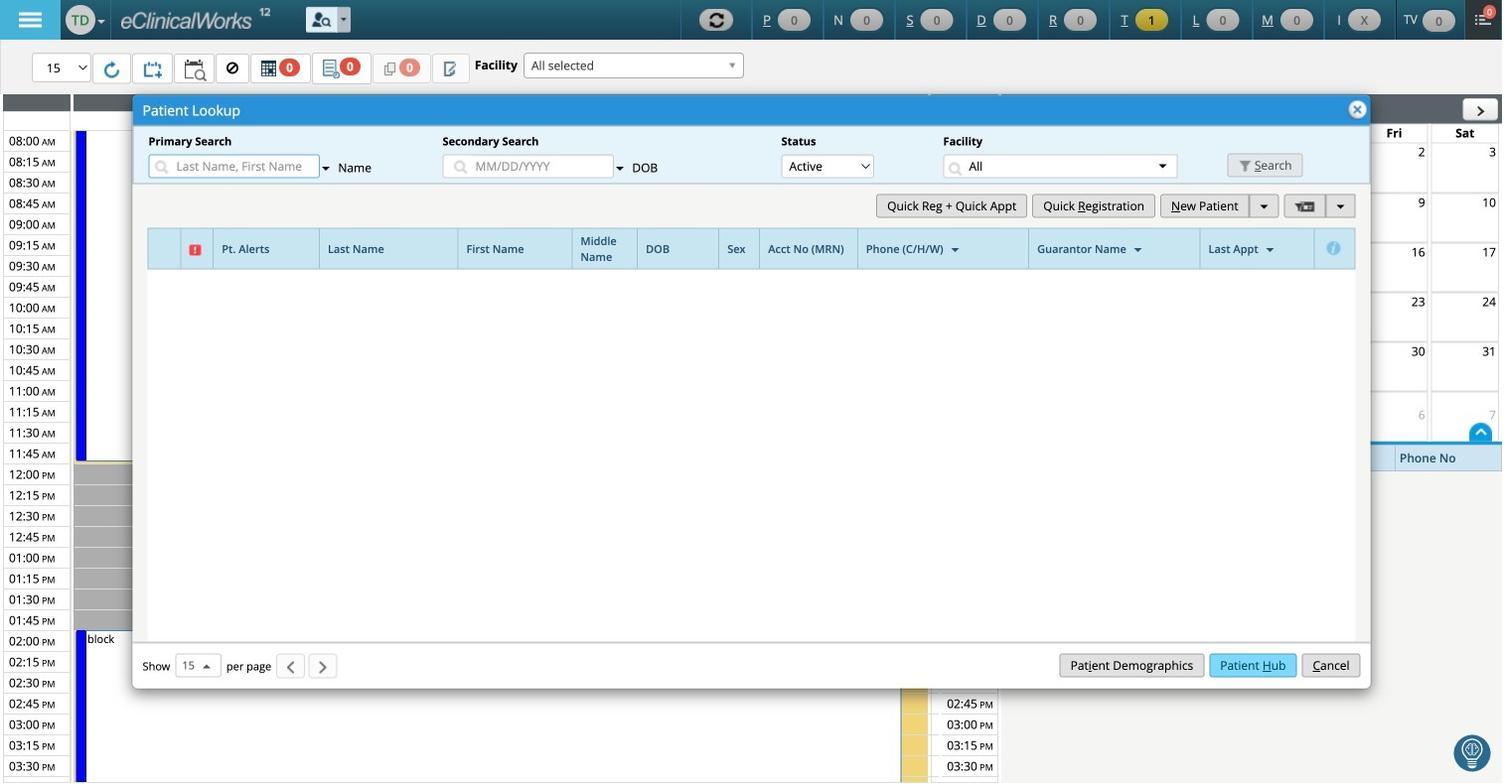 Task type: vqa. For each thing, say whether or not it's contained in the screenshot.
the left single arrow Icon
yes



Task type: locate. For each thing, give the bounding box(es) containing it.
2 greysearch image from the left
[[454, 161, 467, 174]]

greysearch image
[[155, 161, 168, 174], [454, 161, 467, 174]]

refresh scheduler image
[[103, 61, 120, 78]]

Last Name, First Name text field
[[173, 154, 320, 178]]

1 greysearch image from the left
[[155, 161, 168, 174]]

0 horizontal spatial greysearch image
[[155, 161, 168, 174]]

greysearch image left the last name, first name text box
[[155, 161, 168, 174]]

MM/DD/YYYY text field
[[472, 154, 614, 178]]

copy image
[[383, 61, 396, 77]]

greysearch image left mm/dd/yyyy text field
[[454, 161, 467, 174]]

block image
[[226, 62, 238, 74]]

greysearch image for mm/dd/yyyy text field
[[454, 161, 467, 174]]

1 horizontal spatial greysearch image
[[454, 161, 467, 174]]

save template as image
[[1295, 202, 1315, 213]]

right single arrow image
[[1473, 97, 1488, 123]]

None text field
[[943, 154, 1146, 178]]

ex image
[[189, 245, 201, 256]]

appointment search & multiple appointment booking image
[[185, 60, 210, 81]]



Task type: describe. For each thing, give the bounding box(es) containing it.
nav image
[[19, 13, 42, 27]]

left single arrow image
[[1016, 97, 1030, 123]]

bump list image
[[261, 61, 276, 77]]

single appointment image
[[143, 61, 162, 78]]

paste appointment image
[[443, 61, 456, 77]]

greysearch image for the last name, first name text box
[[155, 161, 168, 174]]



